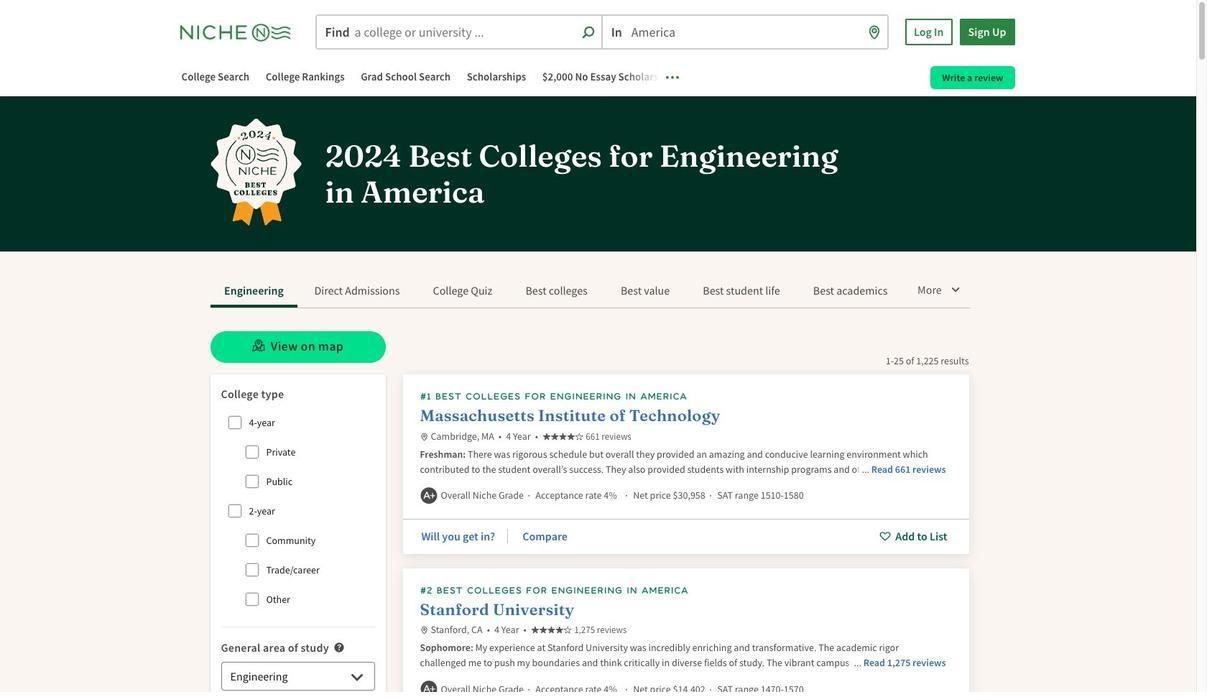 Task type: describe. For each thing, give the bounding box(es) containing it.
a college or university ... text field
[[317, 16, 601, 48]]

address image
[[420, 627, 428, 635]]

question image
[[333, 642, 345, 653]]

other. nested checkbox 3 of 3. controlled by 2-year above element
[[238, 585, 266, 614]]

address image
[[420, 433, 428, 441]]

trade/career. nested checkbox 2 of 3. controlled by 2-year above element
[[238, 555, 266, 584]]

engineering, current element
[[210, 277, 298, 307]]

public. nested checkbox 2 of 2. controlled by 4-year above element
[[238, 467, 266, 496]]

banner links element
[[167, 66, 685, 89]]

other. nested checkbox 3 of 3. controlled by 2-year above image
[[245, 592, 259, 606]]

4-year. also controls the next 2 checkboxes image
[[227, 415, 242, 430]]

none field inside search filter controls element
[[222, 662, 374, 690]]

4-year. also controls the next 2 checkboxes element
[[220, 408, 249, 437]]

community. nested checkbox 1 of 3. controlled by 2-year above element
[[238, 526, 266, 555]]

private. nested checkbox 1 of 2. controlled by 4-year above image
[[245, 445, 259, 459]]



Task type: locate. For each thing, give the bounding box(es) containing it.
2-year. also controls the next 3 checkboxes image
[[227, 504, 242, 518]]

None field
[[222, 662, 374, 690]]

group inside search filter controls element
[[220, 408, 375, 614]]

stanford university element
[[403, 568, 969, 692]]

massachusetts institute of technology element
[[403, 374, 969, 554]]

America text field
[[603, 16, 888, 48]]

private. nested checkbox 1 of 2. controlled by 4-year above element
[[238, 437, 266, 466]]

trade/career. nested checkbox 2 of 3. controlled by 2-year above image
[[245, 563, 259, 577]]

meatball image
[[666, 70, 679, 83]]

niche home image
[[180, 20, 302, 44]]

2-year. also controls the next 3 checkboxes element
[[220, 496, 249, 525]]

group
[[220, 408, 375, 614]]

public. nested checkbox 2 of 2. controlled by 4-year above image
[[245, 474, 259, 488]]

search filter controls element
[[210, 374, 386, 692]]

community. nested checkbox 1 of 3. controlled by 2-year above image
[[245, 533, 259, 547]]



Task type: vqa. For each thing, say whether or not it's contained in the screenshot.
the University of Michigan - Ann Arbor element
no



